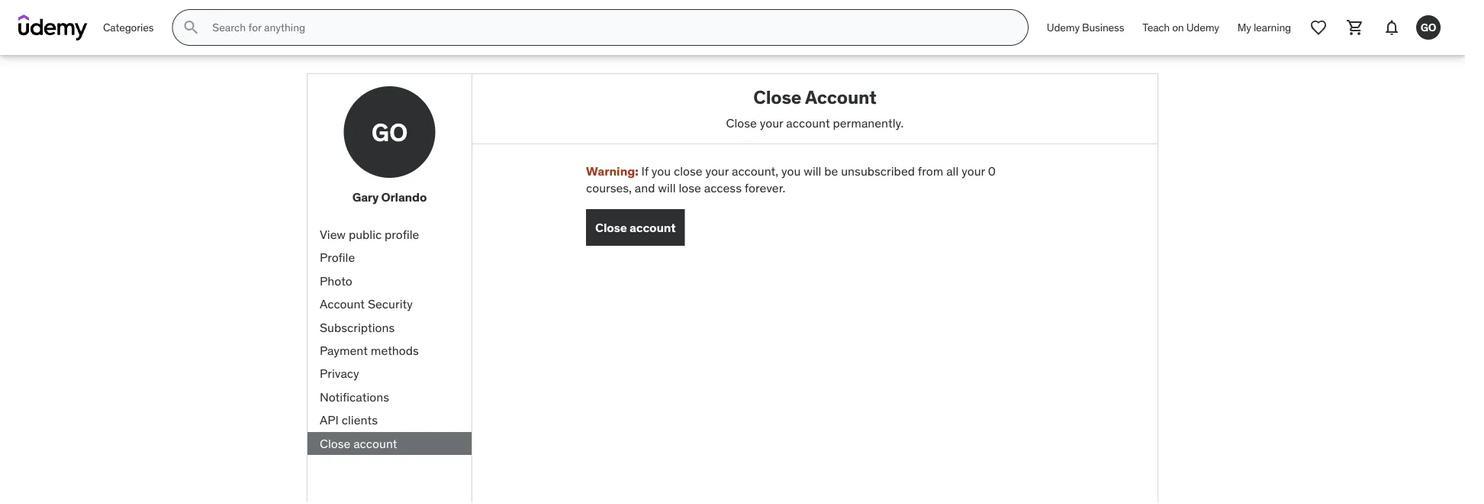 Task type: locate. For each thing, give the bounding box(es) containing it.
clients
[[342, 412, 378, 428]]

go
[[1421, 20, 1437, 34], [372, 117, 408, 147]]

2 horizontal spatial your
[[962, 163, 985, 179]]

your left the 0
[[962, 163, 985, 179]]

from
[[918, 163, 944, 179]]

your
[[760, 115, 784, 130], [706, 163, 729, 179], [962, 163, 985, 179]]

0 vertical spatial account
[[805, 86, 877, 108]]

photo link
[[308, 269, 472, 293]]

close
[[754, 86, 802, 108], [726, 115, 757, 130], [595, 219, 627, 235], [320, 435, 351, 451]]

account security link
[[308, 293, 472, 316]]

notifications image
[[1383, 18, 1402, 37]]

methods
[[371, 343, 419, 358]]

udemy business
[[1047, 20, 1125, 34]]

security
[[368, 296, 413, 312]]

on
[[1173, 20, 1184, 34]]

1 vertical spatial account
[[320, 296, 365, 312]]

0 horizontal spatial will
[[658, 180, 676, 196]]

your up access
[[706, 163, 729, 179]]

gary
[[352, 189, 379, 205]]

your for account
[[760, 115, 784, 130]]

1 horizontal spatial account
[[805, 86, 877, 108]]

0 horizontal spatial you
[[652, 163, 671, 179]]

close
[[674, 163, 703, 179]]

access
[[704, 180, 742, 196]]

view
[[320, 226, 346, 242]]

account
[[805, 86, 877, 108], [320, 296, 365, 312]]

1 horizontal spatial account
[[630, 219, 676, 235]]

photo
[[320, 273, 352, 289]]

udemy left the business
[[1047, 20, 1080, 34]]

2 you from the left
[[782, 163, 801, 179]]

lose
[[679, 180, 701, 196]]

profile link
[[308, 246, 472, 269]]

account inside close account close your account permanently.
[[787, 115, 830, 130]]

1 horizontal spatial udemy
[[1187, 20, 1220, 34]]

teach
[[1143, 20, 1170, 34]]

account
[[787, 115, 830, 130], [630, 219, 676, 235], [354, 435, 397, 451]]

0 vertical spatial account
[[787, 115, 830, 130]]

go up gary orlando
[[372, 117, 408, 147]]

permanently.
[[833, 115, 904, 130]]

1 vertical spatial will
[[658, 180, 676, 196]]

you
[[652, 163, 671, 179], [782, 163, 801, 179]]

your inside close account close your account permanently.
[[760, 115, 784, 130]]

be
[[825, 163, 838, 179]]

account up the be
[[787, 115, 830, 130]]

api clients link
[[308, 409, 472, 432]]

1 vertical spatial account
[[630, 219, 676, 235]]

2 udemy from the left
[[1187, 20, 1220, 34]]

0 horizontal spatial account
[[320, 296, 365, 312]]

close inside button
[[595, 219, 627, 235]]

close account
[[595, 219, 676, 235]]

my
[[1238, 20, 1252, 34]]

0 vertical spatial will
[[804, 163, 822, 179]]

privacy link
[[308, 362, 472, 386]]

api
[[320, 412, 339, 428]]

account down the api clients "link"
[[354, 435, 397, 451]]

0 horizontal spatial go
[[372, 117, 408, 147]]

my learning
[[1238, 20, 1292, 34]]

2 vertical spatial account
[[354, 435, 397, 451]]

0 horizontal spatial udemy
[[1047, 20, 1080, 34]]

will
[[804, 163, 822, 179], [658, 180, 676, 196]]

0
[[988, 163, 996, 179]]

udemy
[[1047, 20, 1080, 34], [1187, 20, 1220, 34]]

1 horizontal spatial you
[[782, 163, 801, 179]]

1 horizontal spatial will
[[804, 163, 822, 179]]

udemy right on
[[1187, 20, 1220, 34]]

will right and
[[658, 180, 676, 196]]

2 horizontal spatial account
[[787, 115, 830, 130]]

and
[[635, 180, 655, 196]]

view public profile link
[[308, 223, 472, 246]]

account up permanently.
[[805, 86, 877, 108]]

0 horizontal spatial account
[[354, 435, 397, 451]]

1 horizontal spatial your
[[760, 115, 784, 130]]

account down and
[[630, 219, 676, 235]]

will left the be
[[804, 163, 822, 179]]

account down photo at the left of page
[[320, 296, 365, 312]]

categories button
[[94, 9, 163, 46]]

0 vertical spatial go
[[1421, 20, 1437, 34]]

1 udemy from the left
[[1047, 20, 1080, 34]]

your up account,
[[760, 115, 784, 130]]

you up forever.
[[782, 163, 801, 179]]

orlando
[[381, 189, 427, 205]]

0 horizontal spatial your
[[706, 163, 729, 179]]

you right if
[[652, 163, 671, 179]]

business
[[1083, 20, 1125, 34]]

1 horizontal spatial go
[[1421, 20, 1437, 34]]

forever.
[[745, 180, 786, 196]]

wishlist image
[[1310, 18, 1328, 37]]

go right the notifications icon
[[1421, 20, 1437, 34]]



Task type: describe. For each thing, give the bounding box(es) containing it.
payment
[[320, 343, 368, 358]]

notifications link
[[308, 386, 472, 409]]

notifications
[[320, 389, 389, 405]]

profile
[[320, 250, 355, 265]]

teach on udemy
[[1143, 20, 1220, 34]]

learning
[[1254, 20, 1292, 34]]

subscriptions link
[[308, 316, 472, 339]]

udemy image
[[18, 15, 88, 40]]

go link
[[1411, 9, 1447, 46]]

profile
[[385, 226, 419, 242]]

close account button
[[586, 209, 685, 246]]

categories
[[103, 20, 154, 34]]

udemy business link
[[1038, 9, 1134, 46]]

your for you
[[706, 163, 729, 179]]

account inside 'view public profile profile photo account security subscriptions payment methods privacy notifications api clients close account'
[[320, 296, 365, 312]]

account inside 'view public profile profile photo account security subscriptions payment methods privacy notifications api clients close account'
[[354, 435, 397, 451]]

1 vertical spatial go
[[372, 117, 408, 147]]

courses,
[[586, 180, 632, 196]]

teach on udemy link
[[1134, 9, 1229, 46]]

account,
[[732, 163, 779, 179]]

submit search image
[[182, 18, 200, 37]]

shopping cart with 0 items image
[[1347, 18, 1365, 37]]

1 you from the left
[[652, 163, 671, 179]]

privacy
[[320, 366, 359, 381]]

close account link
[[308, 432, 472, 455]]

account inside button
[[630, 219, 676, 235]]

if you close your account, you will be unsubscribed from all your 0 courses, and will lose access forever.
[[586, 163, 996, 196]]

subscriptions
[[320, 319, 395, 335]]

my learning link
[[1229, 9, 1301, 46]]

all
[[947, 163, 959, 179]]

Search for anything text field
[[209, 15, 1010, 40]]

close account close your account permanently.
[[726, 86, 904, 130]]

if
[[642, 163, 649, 179]]

gary orlando
[[352, 189, 427, 205]]

view public profile profile photo account security subscriptions payment methods privacy notifications api clients close account
[[320, 226, 419, 451]]

close inside 'view public profile profile photo account security subscriptions payment methods privacy notifications api clients close account'
[[320, 435, 351, 451]]

public
[[349, 226, 382, 242]]

account inside close account close your account permanently.
[[805, 86, 877, 108]]

payment methods link
[[308, 339, 472, 362]]

warning:
[[586, 163, 639, 179]]

unsubscribed
[[841, 163, 915, 179]]



Task type: vqa. For each thing, say whether or not it's contained in the screenshot.
first you from left
yes



